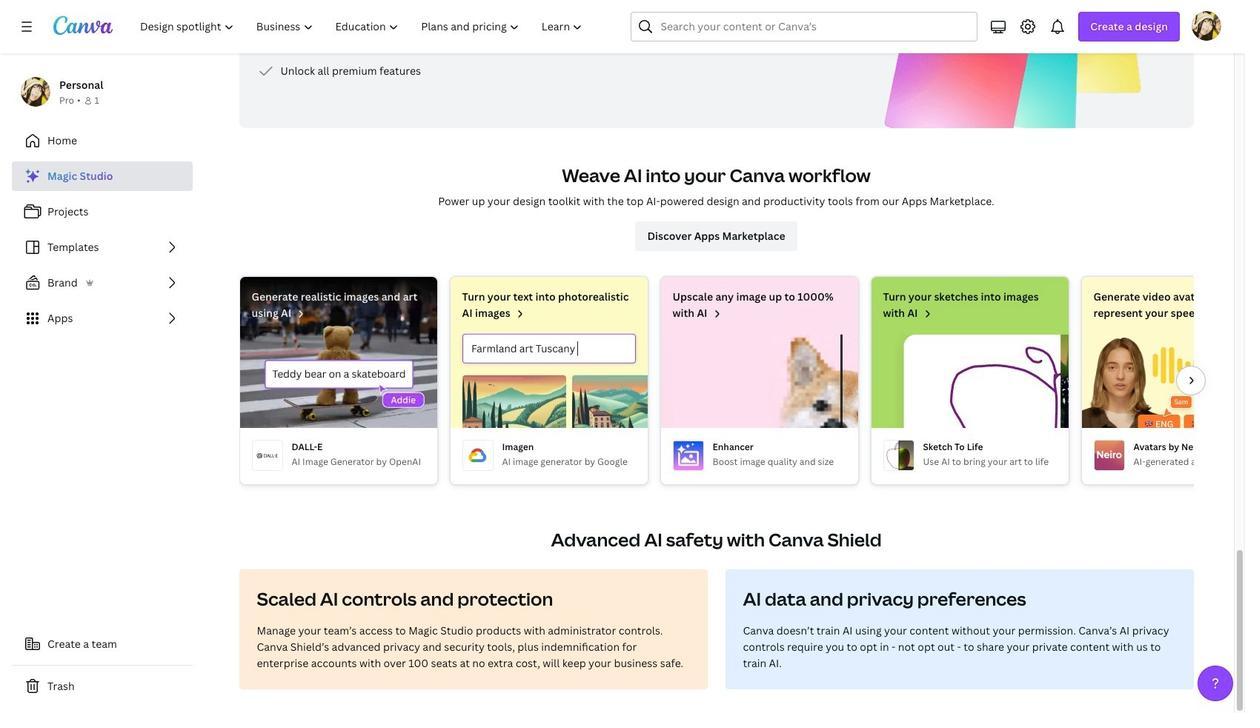 Task type: locate. For each thing, give the bounding box(es) containing it.
top level navigation element
[[130, 12, 596, 42]]

stephanie aranda image
[[1192, 11, 1222, 41]]

list
[[12, 162, 193, 334]]

Search search field
[[661, 13, 948, 41]]

None search field
[[631, 12, 978, 42]]



Task type: vqa. For each thing, say whether or not it's contained in the screenshot.
Category button
no



